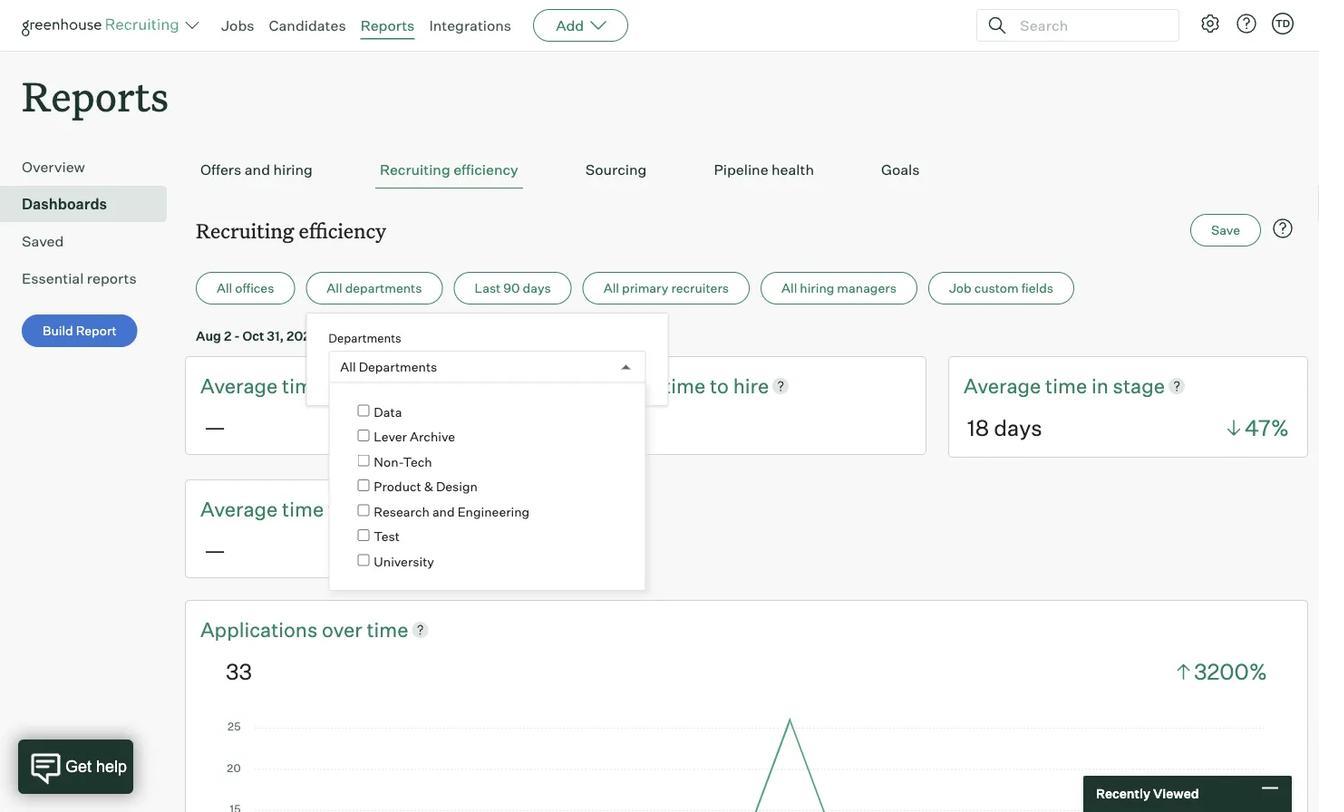 Task type: locate. For each thing, give the bounding box(es) containing it.
departments up all departments
[[329, 331, 401, 345]]

last
[[475, 280, 501, 296]]

build report button
[[22, 315, 138, 347]]

all
[[217, 280, 232, 296], [327, 280, 342, 296], [604, 280, 619, 296], [781, 280, 797, 296], [340, 359, 356, 375]]

to link
[[328, 372, 351, 400], [710, 372, 733, 400], [328, 495, 351, 523]]

2 2023 from the left
[[488, 328, 519, 344]]

health
[[772, 161, 814, 179]]

reports right candidates on the top left of the page
[[360, 16, 415, 34]]

to for hire
[[710, 373, 729, 398]]

0 vertical spatial reports
[[360, 16, 415, 34]]

average for stage
[[964, 373, 1041, 398]]

product & design
[[374, 479, 478, 494]]

and inside offers and hiring button
[[245, 161, 270, 179]]

recruiting
[[380, 161, 450, 179], [196, 217, 294, 244]]

sourcing
[[585, 161, 647, 179]]

all inside button
[[604, 280, 619, 296]]

and down design
[[432, 504, 455, 519]]

2 — from the top
[[204, 536, 226, 563]]

average link
[[200, 372, 282, 400], [582, 372, 664, 400], [964, 372, 1045, 400], [200, 495, 282, 523]]

aug 2 - oct 31, 2023 compared to may 4 - aug 1, 2023
[[196, 328, 519, 344]]

to left hire on the right
[[710, 373, 729, 398]]

0 vertical spatial days
[[523, 280, 551, 296]]

to link for source
[[328, 495, 351, 523]]

average for source
[[200, 496, 278, 521]]

— for fill
[[204, 413, 226, 440]]

0 horizontal spatial and
[[245, 161, 270, 179]]

to link for hire
[[710, 372, 733, 400]]

dashboards link
[[22, 193, 160, 215]]

0 horizontal spatial days
[[523, 280, 551, 296]]

1 vertical spatial efficiency
[[299, 217, 386, 244]]

time link left 'research and engineering' checkbox at the left
[[282, 495, 328, 523]]

1 vertical spatial hiring
[[800, 280, 834, 296]]

to
[[384, 328, 396, 344], [328, 373, 347, 398], [710, 373, 729, 398], [328, 496, 347, 521]]

average
[[200, 373, 278, 398], [582, 373, 659, 398], [964, 373, 1041, 398], [200, 496, 278, 521]]

hiring inside button
[[800, 280, 834, 296]]

0 horizontal spatial aug
[[196, 328, 221, 344]]

time left 'research and engineering' checkbox at the left
[[282, 496, 324, 521]]

compared
[[321, 328, 381, 344]]

last 90 days button
[[454, 272, 572, 305]]

recruiting efficiency
[[380, 161, 518, 179], [196, 217, 386, 244]]

2
[[224, 328, 231, 344]]

1 — from the top
[[204, 413, 226, 440]]

to left "may"
[[384, 328, 396, 344]]

Search text field
[[1015, 12, 1162, 39]]

0 vertical spatial recruiting efficiency
[[380, 161, 518, 179]]

overview link
[[22, 156, 160, 178]]

recently viewed
[[1096, 786, 1199, 802]]

1 vertical spatial departments
[[359, 359, 437, 375]]

add button
[[533, 9, 628, 42]]

all left "primary" on the top of the page
[[604, 280, 619, 296]]

1 horizontal spatial recruiting
[[380, 161, 450, 179]]

time link for stage
[[1045, 372, 1091, 400]]

average time to for fill
[[200, 373, 351, 398]]

design
[[436, 479, 478, 494]]

days
[[523, 280, 551, 296], [994, 414, 1042, 441]]

0 horizontal spatial reports
[[22, 69, 169, 122]]

pipeline health
[[714, 161, 814, 179]]

source
[[351, 496, 415, 521]]

last 90 days
[[475, 280, 551, 296]]

engineering
[[457, 504, 530, 519]]

-
[[234, 328, 240, 344], [439, 328, 445, 344]]

1 vertical spatial —
[[204, 536, 226, 563]]

fill link
[[351, 372, 373, 400]]

time left the in
[[1045, 373, 1087, 398]]

1 horizontal spatial hiring
[[800, 280, 834, 296]]

all for all offices
[[217, 280, 232, 296]]

all offices button
[[196, 272, 295, 305]]

1 - from the left
[[234, 328, 240, 344]]

time for source
[[282, 496, 324, 521]]

primary
[[622, 280, 668, 296]]

days right 18
[[994, 414, 1042, 441]]

hiring
[[273, 161, 313, 179], [800, 280, 834, 296]]

departments down "may"
[[359, 359, 437, 375]]

greenhouse recruiting image
[[22, 15, 185, 36]]

1 horizontal spatial -
[[439, 328, 445, 344]]

1 horizontal spatial aug
[[448, 328, 473, 344]]

aug left 2
[[196, 328, 221, 344]]

reports
[[360, 16, 415, 34], [22, 69, 169, 122]]

2023
[[287, 328, 318, 344], [488, 328, 519, 344]]

aug
[[196, 328, 221, 344], [448, 328, 473, 344]]

2023 right 31,
[[287, 328, 318, 344]]

non-tech
[[374, 454, 432, 470]]

time
[[282, 373, 324, 398], [664, 373, 705, 398], [1045, 373, 1087, 398], [282, 496, 324, 521], [367, 617, 408, 642]]

1 2023 from the left
[[287, 328, 318, 344]]

time link
[[282, 372, 328, 400], [664, 372, 710, 400], [1045, 372, 1091, 400], [282, 495, 328, 523], [367, 615, 408, 643]]

time for stage
[[1045, 373, 1087, 398]]

average time to
[[200, 373, 351, 398], [582, 373, 733, 398], [200, 496, 351, 521]]

hiring right offers
[[273, 161, 313, 179]]

all left offices
[[217, 280, 232, 296]]

all departments button
[[306, 272, 443, 305]]

time link left the stage link
[[1045, 372, 1091, 400]]

hiring left managers
[[800, 280, 834, 296]]

47%
[[1245, 414, 1289, 441]]

0 vertical spatial and
[[245, 161, 270, 179]]

and right offers
[[245, 161, 270, 179]]

job
[[949, 280, 971, 296]]

hire
[[733, 373, 769, 398]]

days right 90
[[523, 280, 551, 296]]

tab list
[[196, 152, 1297, 189]]

0 horizontal spatial -
[[234, 328, 240, 344]]

1 vertical spatial and
[[432, 504, 455, 519]]

—
[[204, 413, 226, 440], [204, 536, 226, 563]]

1 horizontal spatial and
[[432, 504, 455, 519]]

0 horizontal spatial 2023
[[287, 328, 318, 344]]

over
[[322, 617, 362, 642]]

pipeline health button
[[709, 152, 819, 189]]

2023 right the 1,
[[488, 328, 519, 344]]

0 vertical spatial recruiting
[[380, 161, 450, 179]]

time link left fill link
[[282, 372, 328, 400]]

to left fill
[[328, 373, 347, 398]]

time down 31,
[[282, 373, 324, 398]]

time link left hire link
[[664, 372, 710, 400]]

archive
[[410, 429, 455, 445]]

0 vertical spatial —
[[204, 413, 226, 440]]

average link for fill
[[200, 372, 282, 400]]

td button
[[1272, 13, 1294, 34]]

0 horizontal spatial recruiting
[[196, 217, 294, 244]]

- right 2
[[234, 328, 240, 344]]

reports down greenhouse recruiting image
[[22, 69, 169, 122]]

xychart image
[[226, 715, 1267, 812]]

job custom fields
[[949, 280, 1053, 296]]

all left departments
[[327, 280, 342, 296]]

1 vertical spatial days
[[994, 414, 1042, 441]]

0 vertical spatial efficiency
[[453, 161, 518, 179]]

stage
[[1113, 373, 1165, 398]]

average for hire
[[582, 373, 659, 398]]

and
[[245, 161, 270, 179], [432, 504, 455, 519]]

research
[[374, 504, 430, 519]]

time left hire on the right
[[664, 373, 705, 398]]

- right 4
[[439, 328, 445, 344]]

1 horizontal spatial efficiency
[[453, 161, 518, 179]]

saved link
[[22, 230, 160, 252]]

td button
[[1268, 9, 1297, 38]]

all down compared
[[340, 359, 356, 375]]

integrations link
[[429, 16, 511, 34]]

aug left the 1,
[[448, 328, 473, 344]]

all departments
[[340, 359, 437, 375]]

all offices
[[217, 280, 274, 296]]

recruiters
[[671, 280, 729, 296]]

1 horizontal spatial reports
[[360, 16, 415, 34]]

time right the over
[[367, 617, 408, 642]]

non-
[[374, 454, 403, 470]]

0 vertical spatial departments
[[329, 331, 401, 345]]

to left 'research and engineering' checkbox at the left
[[328, 496, 347, 521]]

0 horizontal spatial hiring
[[273, 161, 313, 179]]

1 horizontal spatial 2023
[[488, 328, 519, 344]]

1 horizontal spatial days
[[994, 414, 1042, 441]]

1 vertical spatial recruiting efficiency
[[196, 217, 386, 244]]

0 vertical spatial hiring
[[273, 161, 313, 179]]

average time to for hire
[[582, 373, 733, 398]]

efficiency
[[453, 161, 518, 179], [299, 217, 386, 244]]

save
[[1211, 222, 1240, 238]]

all for all primary recruiters
[[604, 280, 619, 296]]

all left managers
[[781, 280, 797, 296]]



Task type: vqa. For each thing, say whether or not it's contained in the screenshot.
All Reports link
no



Task type: describe. For each thing, give the bounding box(es) containing it.
Product & Design checkbox
[[358, 480, 369, 491]]

time link for source
[[282, 495, 328, 523]]

all for all hiring managers
[[781, 280, 797, 296]]

1 aug from the left
[[196, 328, 221, 344]]

source link
[[351, 495, 415, 523]]

hire link
[[733, 372, 769, 400]]

test
[[374, 528, 400, 544]]

average time in
[[964, 373, 1113, 398]]

offers
[[200, 161, 241, 179]]

jobs link
[[221, 16, 254, 34]]

average for fill
[[200, 373, 278, 398]]

time link right the over
[[367, 615, 408, 643]]

all primary recruiters button
[[583, 272, 750, 305]]

90
[[503, 280, 520, 296]]

candidates
[[269, 16, 346, 34]]

all for all departments
[[327, 280, 342, 296]]

&
[[424, 479, 433, 494]]

18 days
[[967, 414, 1042, 441]]

applications over
[[200, 617, 367, 642]]

oct
[[242, 328, 264, 344]]

recently
[[1096, 786, 1150, 802]]

time for fill
[[282, 373, 324, 398]]

applications
[[200, 617, 318, 642]]

days inside last 90 days button
[[523, 280, 551, 296]]

goals button
[[877, 152, 924, 189]]

average link for hire
[[582, 372, 664, 400]]

reports link
[[360, 16, 415, 34]]

all departments
[[327, 280, 422, 296]]

research and engineering
[[374, 504, 530, 519]]

td
[[1275, 17, 1290, 29]]

data
[[374, 404, 402, 420]]

reports
[[87, 269, 137, 288]]

2 - from the left
[[439, 328, 445, 344]]

average link for stage
[[964, 372, 1045, 400]]

add
[[556, 16, 584, 34]]

time link for fill
[[282, 372, 328, 400]]

tech
[[403, 454, 432, 470]]

report
[[76, 323, 117, 339]]

to for fill
[[328, 373, 347, 398]]

33
[[226, 658, 252, 685]]

and for offers
[[245, 161, 270, 179]]

job custom fields button
[[928, 272, 1074, 305]]

1 vertical spatial reports
[[22, 69, 169, 122]]

offices
[[235, 280, 274, 296]]

fields
[[1021, 280, 1053, 296]]

recruiting inside 'button'
[[380, 161, 450, 179]]

essential reports link
[[22, 268, 160, 289]]

pipeline
[[714, 161, 768, 179]]

product
[[374, 479, 421, 494]]

and for research
[[432, 504, 455, 519]]

in link
[[1091, 372, 1113, 400]]

recruiting efficiency button
[[375, 152, 523, 189]]

Lever Archive checkbox
[[358, 430, 369, 441]]

tab list containing offers and hiring
[[196, 152, 1297, 189]]

all hiring managers
[[781, 280, 896, 296]]

— for source
[[204, 536, 226, 563]]

faq image
[[1272, 218, 1294, 240]]

3200%
[[1194, 658, 1267, 685]]

dashboards
[[22, 195, 107, 213]]

integrations
[[429, 16, 511, 34]]

applications link
[[200, 615, 322, 643]]

average link for source
[[200, 495, 282, 523]]

Research and Engineering checkbox
[[358, 504, 369, 516]]

custom
[[974, 280, 1019, 296]]

sourcing button
[[581, 152, 651, 189]]

goals
[[881, 161, 920, 179]]

University checkbox
[[358, 554, 369, 566]]

18
[[967, 414, 989, 441]]

all primary recruiters
[[604, 280, 729, 296]]

31,
[[267, 328, 284, 344]]

fill
[[351, 373, 373, 398]]

time for hire
[[664, 373, 705, 398]]

efficiency inside 'button'
[[453, 161, 518, 179]]

managers
[[837, 280, 896, 296]]

departments
[[345, 280, 422, 296]]

lever archive
[[374, 429, 455, 445]]

1 vertical spatial recruiting
[[196, 217, 294, 244]]

essential reports
[[22, 269, 137, 288]]

all hiring managers button
[[761, 272, 917, 305]]

time link for hire
[[664, 372, 710, 400]]

lever
[[374, 429, 407, 445]]

offers and hiring button
[[196, 152, 317, 189]]

jobs
[[221, 16, 254, 34]]

offers and hiring
[[200, 161, 313, 179]]

1,
[[476, 328, 485, 344]]

candidates link
[[269, 16, 346, 34]]

over link
[[322, 615, 367, 643]]

stage link
[[1113, 372, 1165, 400]]

may
[[399, 328, 425, 344]]

Non-Tech checkbox
[[358, 455, 369, 466]]

configure image
[[1199, 13, 1221, 34]]

to for source
[[328, 496, 347, 521]]

overview
[[22, 158, 85, 176]]

0 horizontal spatial efficiency
[[299, 217, 386, 244]]

hiring inside button
[[273, 161, 313, 179]]

viewed
[[1153, 786, 1199, 802]]

Test checkbox
[[358, 529, 369, 541]]

university
[[374, 553, 434, 569]]

all for all departments
[[340, 359, 356, 375]]

build
[[43, 323, 73, 339]]

to link for fill
[[328, 372, 351, 400]]

Data checkbox
[[358, 405, 369, 417]]

4
[[428, 328, 437, 344]]

average time to for source
[[200, 496, 351, 521]]

recruiting efficiency inside 'button'
[[380, 161, 518, 179]]

save button
[[1190, 214, 1261, 247]]

essential
[[22, 269, 84, 288]]

2 aug from the left
[[448, 328, 473, 344]]



